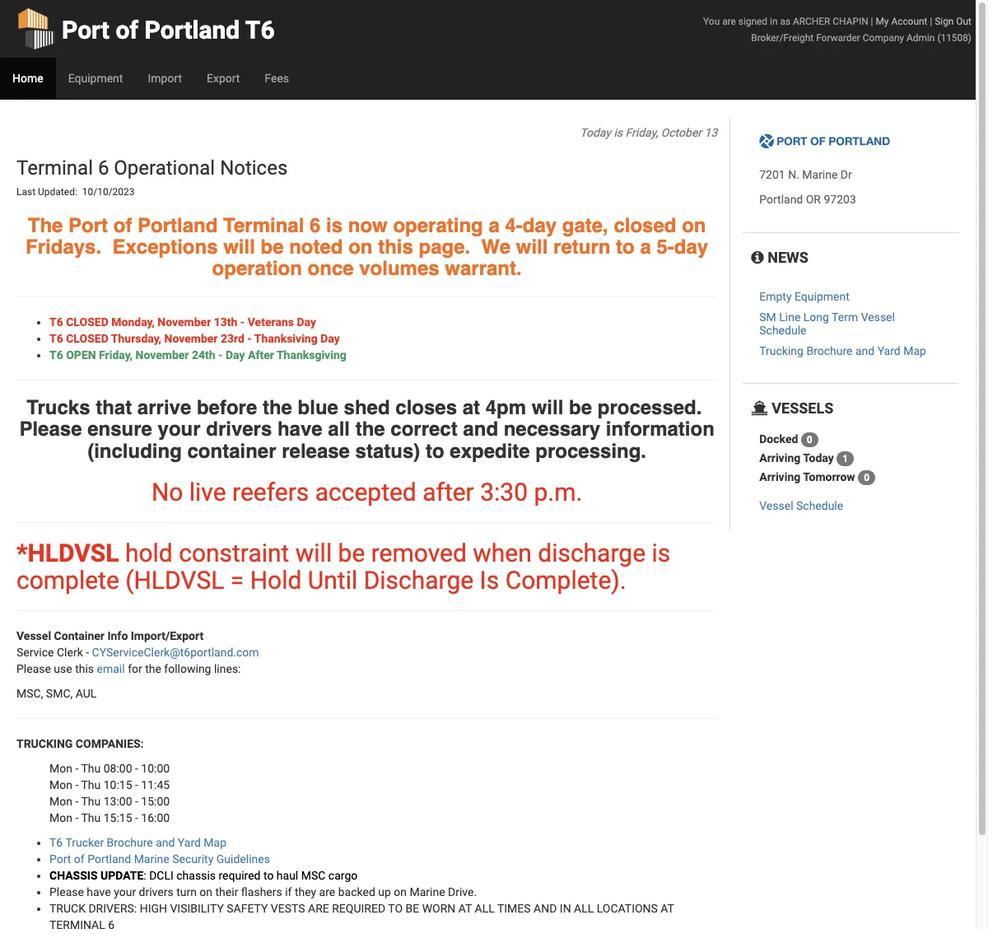 Task type: locate. For each thing, give the bounding box(es) containing it.
terminal inside the port of portland terminal 6 is now operating a 4-day gate, closed on fridays .  exceptions will be noted on this page.  we will return to a 5-day operation once volumes warrant.
[[223, 214, 304, 237]]

vessel down 'docked 0 arriving today 1 arriving tomorrow 0'
[[760, 500, 794, 513]]

- up trucker
[[75, 811, 78, 824]]

0 vertical spatial closed
[[66, 315, 109, 328]]

1 vertical spatial terminal
[[223, 214, 304, 237]]

equipment inside empty equipment sm line long term vessel schedule trucking brochure and yard map
[[795, 290, 850, 303]]

be inside hold constraint will be removed when discharge is complete (hldvsl = hold until discharge is complete).
[[338, 539, 365, 567]]

are inside you are signed in as archer chapin | my account | sign out broker/freight forwarder company admin (11508)
[[723, 16, 736, 27]]

equipment right home
[[68, 72, 123, 85]]

0 horizontal spatial be
[[261, 236, 284, 259]]

all right in
[[574, 902, 594, 915]]

2 horizontal spatial vessel
[[861, 311, 895, 324]]

1 horizontal spatial 0
[[864, 472, 870, 484]]

this inside vessel container info import/export service clerk - cyserviceclerk@t6portland.com please use this email for the following lines:
[[75, 662, 94, 675]]

and up port of portland marine security guidelines link
[[156, 836, 175, 849]]

portland inside t6 trucker brochure and yard map port of portland marine security guidelines chassis update : dcli chassis required to haul msc cargo please have your drivers turn on their flashers if they are backed up on marine drive. truck drivers: high visibility safety vests are required to be worn at all times and in all locations at terminal 6
[[87, 852, 131, 866]]

map inside t6 trucker brochure and yard map port of portland marine security guidelines chassis update : dcli chassis required to haul msc cargo please have your drivers turn on their flashers if they are backed up on marine drive. truck drivers: high visibility safety vests are required to be worn at all times and in all locations at terminal 6
[[204, 836, 227, 849]]

0 horizontal spatial day
[[226, 348, 245, 361]]

0 vertical spatial arriving
[[760, 452, 801, 465]]

of down 10/10/2023
[[113, 214, 132, 237]]

2 horizontal spatial the
[[356, 418, 385, 441]]

2 vertical spatial port
[[49, 852, 71, 866]]

and
[[534, 902, 557, 915]]

of down trucker
[[74, 852, 85, 866]]

| left 'sign'
[[930, 16, 933, 27]]

0 vertical spatial please
[[19, 418, 82, 441]]

0 vertical spatial to
[[616, 236, 635, 259]]

archer
[[793, 16, 831, 27]]

0 vertical spatial of
[[116, 16, 138, 44]]

portland down 7201
[[760, 193, 803, 206]]

0 vertical spatial 6
[[98, 157, 109, 180]]

vessel up service
[[16, 629, 51, 642]]

portland up update
[[87, 852, 131, 866]]

drive.
[[448, 885, 477, 899]]

in
[[560, 902, 571, 915]]

required
[[219, 869, 261, 882]]

schedule up trucking
[[760, 324, 807, 337]]

0 vertical spatial equipment
[[68, 72, 123, 85]]

|
[[871, 16, 874, 27], [930, 16, 933, 27]]

2 vertical spatial please
[[49, 885, 84, 899]]

2 arriving from the top
[[760, 470, 801, 484]]

this right use
[[75, 662, 94, 675]]

as
[[780, 16, 791, 27]]

day down 23rd
[[226, 348, 245, 361]]

news
[[764, 249, 809, 266]]

0 vertical spatial brochure
[[807, 345, 853, 358]]

drivers up live
[[206, 418, 272, 441]]

and right correct at the left of the page
[[463, 418, 498, 441]]

docked 0 arriving today 1 arriving tomorrow 0
[[760, 433, 870, 484]]

of up equipment dropdown button
[[116, 16, 138, 44]]

to up after
[[426, 439, 445, 463]]

discharge
[[538, 539, 646, 567]]

brochure down 15:15
[[107, 836, 153, 849]]

0 horizontal spatial brochure
[[107, 836, 153, 849]]

1 horizontal spatial yard
[[878, 345, 901, 358]]

1 vertical spatial marine
[[134, 852, 169, 866]]

0 vertical spatial port
[[62, 16, 110, 44]]

day left info circle image
[[674, 236, 709, 259]]

1 horizontal spatial to
[[426, 439, 445, 463]]

operation
[[212, 257, 302, 280]]

locations
[[597, 902, 658, 915]]

0 vertical spatial and
[[856, 345, 875, 358]]

16:00
[[141, 811, 170, 824]]

be inside the port of portland terminal 6 is now operating a 4-day gate, closed on fridays .  exceptions will be noted on this page.  we will return to a 5-day operation once volumes warrant.
[[261, 236, 284, 259]]

today inside 'docked 0 arriving today 1 arriving tomorrow 0'
[[803, 452, 834, 465]]

all
[[328, 418, 350, 441]]

and inside empty equipment sm line long term vessel schedule trucking brochure and yard map
[[856, 345, 875, 358]]

port up equipment dropdown button
[[62, 16, 110, 44]]

container
[[54, 629, 105, 642]]

1 horizontal spatial at
[[661, 902, 674, 915]]

drivers inside t6 trucker brochure and yard map port of portland marine security guidelines chassis update : dcli chassis required to haul msc cargo please have your drivers turn on their flashers if they are backed up on marine drive. truck drivers: high visibility safety vests are required to be worn at all times and in all locations at terminal 6
[[139, 885, 174, 899]]

the right all
[[356, 418, 385, 441]]

1 horizontal spatial your
[[158, 418, 201, 441]]

arriving down docked
[[760, 452, 801, 465]]

to inside t6 trucker brochure and yard map port of portland marine security guidelines chassis update : dcli chassis required to haul msc cargo please have your drivers turn on their flashers if they are backed up on marine drive. truck drivers: high visibility safety vests are required to be worn at all times and in all locations at terminal 6
[[264, 869, 274, 882]]

1 vertical spatial 6
[[310, 214, 321, 237]]

0
[[807, 434, 813, 446], [864, 472, 870, 484]]

6 up 10/10/2023
[[98, 157, 109, 180]]

0 vertical spatial 0
[[807, 434, 813, 446]]

have left all
[[278, 418, 323, 441]]

thu up trucker
[[81, 811, 101, 824]]

port up chassis
[[49, 852, 71, 866]]

trucks
[[26, 396, 90, 419]]

3 mon from the top
[[49, 795, 72, 808]]

import/export
[[131, 629, 204, 642]]

1 horizontal spatial day
[[674, 236, 709, 259]]

are inside t6 trucker brochure and yard map port of portland marine security guidelines chassis update : dcli chassis required to haul msc cargo please have your drivers turn on their flashers if they are backed up on marine drive. truck drivers: high visibility safety vests are required to be worn at all times and in all locations at terminal 6
[[319, 885, 335, 899]]

worn
[[422, 902, 456, 915]]

please left that on the left of the page
[[19, 418, 82, 441]]

0 horizontal spatial terminal
[[16, 157, 93, 180]]

0 right tomorrow
[[864, 472, 870, 484]]

1 vertical spatial this
[[75, 662, 94, 675]]

be
[[261, 236, 284, 259], [569, 396, 592, 419], [338, 539, 365, 567]]

t6 trucker brochure and yard map link
[[49, 836, 227, 849]]

day
[[297, 315, 316, 328], [321, 332, 340, 345], [226, 348, 245, 361]]

day up thanksgiving
[[321, 332, 340, 345]]

4 thu from the top
[[81, 811, 101, 824]]

0 vertical spatial yard
[[878, 345, 901, 358]]

broker/freight
[[751, 32, 814, 44]]

1 vertical spatial and
[[463, 418, 498, 441]]

1 vertical spatial friday,
[[99, 348, 133, 361]]

1 vertical spatial drivers
[[139, 885, 174, 899]]

complete).
[[505, 566, 627, 595]]

2 vertical spatial is
[[652, 539, 671, 567]]

fees
[[265, 72, 289, 85]]

the left blue
[[263, 396, 292, 419]]

to up flashers
[[264, 869, 274, 882]]

2 vertical spatial and
[[156, 836, 175, 849]]

all down drive.
[[475, 902, 495, 915]]

map inside empty equipment sm line long term vessel schedule trucking brochure and yard map
[[904, 345, 927, 358]]

0 horizontal spatial 0
[[807, 434, 813, 446]]

1 horizontal spatial day
[[297, 315, 316, 328]]

portland inside the port of portland terminal 6 is now operating a 4-day gate, closed on fridays .  exceptions will be noted on this page.  we will return to a 5-day operation once volumes warrant.
[[138, 214, 218, 237]]

marine
[[803, 168, 838, 181], [134, 852, 169, 866], [410, 885, 445, 899]]

please down service
[[16, 662, 51, 675]]

vessel schedule link
[[760, 500, 844, 513]]

day left gate,
[[523, 214, 557, 237]]

0 vertical spatial marine
[[803, 168, 838, 181]]

0 horizontal spatial are
[[319, 885, 335, 899]]

1
[[843, 453, 849, 465]]

thanksgiving
[[277, 348, 347, 361]]

have up drivers:
[[87, 885, 111, 899]]

drivers
[[206, 418, 272, 441], [139, 885, 174, 899]]

1 at from the left
[[459, 902, 472, 915]]

0 horizontal spatial all
[[475, 902, 495, 915]]

at right locations
[[661, 902, 674, 915]]

0 horizontal spatial have
[[87, 885, 111, 899]]

status)
[[356, 439, 420, 463]]

0 vertical spatial be
[[261, 236, 284, 259]]

1 vertical spatial day
[[321, 332, 340, 345]]

sign out link
[[935, 16, 972, 27]]

are up are
[[319, 885, 335, 899]]

2 mon from the top
[[49, 778, 72, 792]]

flashers
[[241, 885, 282, 899]]

1 all from the left
[[475, 902, 495, 915]]

0 vertical spatial november
[[158, 315, 211, 328]]

no
[[151, 478, 183, 507]]

arriving up vessel schedule "link"
[[760, 470, 801, 484]]

thanksiving
[[254, 332, 318, 345]]

1 horizontal spatial all
[[574, 902, 594, 915]]

n.
[[788, 168, 800, 181]]

msc,
[[16, 687, 43, 700]]

hold constraint will be removed when discharge is complete (hldvsl = hold until discharge is complete).
[[16, 539, 671, 595]]

smc,
[[46, 687, 73, 700]]

after
[[248, 348, 274, 361]]

is right discharge
[[652, 539, 671, 567]]

closed
[[66, 315, 109, 328], [66, 332, 109, 345]]

| left the my
[[871, 16, 874, 27]]

drivers up high
[[139, 885, 174, 899]]

1 horizontal spatial |
[[930, 16, 933, 27]]

terminal inside terminal 6 operational notices last updated:  10/10/2023
[[16, 157, 93, 180]]

t6 up fees
[[245, 16, 275, 44]]

a left '4-'
[[489, 214, 500, 237]]

0 vertical spatial drivers
[[206, 418, 272, 441]]

2 horizontal spatial be
[[569, 396, 592, 419]]

are right you at right
[[723, 16, 736, 27]]

portland inside 'link'
[[145, 16, 240, 44]]

email link
[[97, 662, 125, 675]]

1 vertical spatial please
[[16, 662, 51, 675]]

0 horizontal spatial friday,
[[99, 348, 133, 361]]

processing.
[[536, 439, 647, 463]]

correct
[[391, 418, 458, 441]]

0 horizontal spatial and
[[156, 836, 175, 849]]

equipment up long
[[795, 290, 850, 303]]

this right once
[[378, 236, 413, 259]]

0 vertical spatial vessel
[[861, 311, 895, 324]]

t6 left trucker
[[49, 836, 63, 849]]

portland up 'import'
[[145, 16, 240, 44]]

0 horizontal spatial yard
[[178, 836, 201, 849]]

1 vertical spatial your
[[114, 885, 136, 899]]

- right clerk
[[86, 646, 89, 659]]

after
[[423, 478, 474, 507]]

0 horizontal spatial vessel
[[16, 629, 51, 642]]

1 horizontal spatial terminal
[[223, 214, 304, 237]]

port of portland t6 image
[[760, 134, 891, 150]]

schedule down tomorrow
[[797, 500, 844, 513]]

0 horizontal spatial to
[[264, 869, 274, 882]]

1 vertical spatial today
[[803, 452, 834, 465]]

high
[[140, 902, 167, 915]]

mon
[[49, 762, 72, 775], [49, 778, 72, 792], [49, 795, 72, 808], [49, 811, 72, 824]]

0 horizontal spatial marine
[[134, 852, 169, 866]]

terminal up last
[[16, 157, 93, 180]]

of inside 'link'
[[116, 16, 138, 44]]

trucking
[[16, 737, 73, 750]]

2 horizontal spatial is
[[652, 539, 671, 567]]

- right 13th
[[240, 315, 245, 328]]

6 up once
[[310, 214, 321, 237]]

to inside trucks that arrive before the blue shed closes at 4pm will be processed. please ensure your drivers have all the correct and necessary information (including container release status) to expedite processing.
[[426, 439, 445, 463]]

on right "noted"
[[349, 236, 373, 259]]

0 vertical spatial terminal
[[16, 157, 93, 180]]

forwarder
[[816, 32, 861, 44]]

thu left 13:00
[[81, 795, 101, 808]]

signed
[[739, 16, 768, 27]]

please up truck
[[49, 885, 84, 899]]

friday, down thursday,
[[99, 348, 133, 361]]

is left "october"
[[614, 126, 623, 139]]

volumes
[[359, 257, 440, 280]]

on
[[682, 214, 706, 237], [349, 236, 373, 259], [200, 885, 213, 899], [394, 885, 407, 899]]

will down reefers
[[296, 539, 332, 567]]

october
[[661, 126, 702, 139]]

to left 5- on the top
[[616, 236, 635, 259]]

1 closed from the top
[[66, 315, 109, 328]]

6 inside t6 trucker brochure and yard map port of portland marine security guidelines chassis update : dcli chassis required to haul msc cargo please have your drivers turn on their flashers if they are backed up on marine drive. truck drivers: high visibility safety vests are required to be worn at all times and in all locations at terminal 6
[[108, 918, 115, 929]]

vessel right term
[[861, 311, 895, 324]]

ship image
[[751, 401, 768, 416]]

0 vertical spatial have
[[278, 418, 323, 441]]

have inside t6 trucker brochure and yard map port of portland marine security guidelines chassis update : dcli chassis required to haul msc cargo please have your drivers turn on their flashers if they are backed up on marine drive. truck drivers: high visibility safety vests are required to be worn at all times and in all locations at terminal 6
[[87, 885, 111, 899]]

msc, smc, aul
[[16, 687, 97, 700]]

2 vertical spatial of
[[74, 852, 85, 866]]

4 mon from the top
[[49, 811, 72, 824]]

map
[[904, 345, 927, 358], [204, 836, 227, 849]]

and inside t6 trucker brochure and yard map port of portland marine security guidelines chassis update : dcli chassis required to haul msc cargo please have your drivers turn on their flashers if they are backed up on marine drive. truck drivers: high visibility safety vests are required to be worn at all times and in all locations at terminal 6
[[156, 836, 175, 849]]

2 vertical spatial day
[[226, 348, 245, 361]]

1 mon from the top
[[49, 762, 72, 775]]

0 horizontal spatial |
[[871, 16, 874, 27]]

on up visibility
[[200, 885, 213, 899]]

day up thanksiving
[[297, 315, 316, 328]]

will right we
[[516, 236, 548, 259]]

be inside trucks that arrive before the blue shed closes at 4pm will be processed. please ensure your drivers have all the correct and necessary information (including container release status) to expedite processing.
[[569, 396, 592, 419]]

1 vertical spatial yard
[[178, 836, 201, 849]]

1 vertical spatial port
[[68, 214, 108, 237]]

port of portland t6
[[62, 16, 275, 44]]

3:30
[[480, 478, 528, 507]]

(11508)
[[938, 32, 972, 44]]

yard down sm line long term vessel schedule link
[[878, 345, 901, 358]]

this
[[378, 236, 413, 259], [75, 662, 94, 675]]

1 vertical spatial equipment
[[795, 290, 850, 303]]

companies:
[[76, 737, 144, 750]]

is left now
[[326, 214, 343, 237]]

yard up the security
[[178, 836, 201, 849]]

schedule
[[760, 324, 807, 337], [797, 500, 844, 513]]

0 right docked
[[807, 434, 813, 446]]

0 horizontal spatial is
[[326, 214, 343, 237]]

thu down "trucking companies:" at the left of the page
[[81, 762, 101, 775]]

vessel inside vessel container info import/export service clerk - cyserviceclerk@t6portland.com please use this email for the following lines:
[[16, 629, 51, 642]]

1 horizontal spatial drivers
[[206, 418, 272, 441]]

0 vertical spatial friday,
[[626, 126, 658, 139]]

2 at from the left
[[661, 902, 674, 915]]

1 vertical spatial to
[[426, 439, 445, 463]]

before
[[197, 396, 257, 419]]

arriving
[[760, 452, 801, 465], [760, 470, 801, 484]]

hold
[[125, 539, 173, 567]]

2 all from the left
[[574, 902, 594, 915]]

1 vertical spatial closed
[[66, 332, 109, 345]]

6 down drivers:
[[108, 918, 115, 929]]

0 horizontal spatial the
[[145, 662, 161, 675]]

97203
[[824, 193, 856, 206]]

will right exceptions
[[223, 236, 255, 259]]

friday,
[[626, 126, 658, 139], [99, 348, 133, 361]]

1 horizontal spatial this
[[378, 236, 413, 259]]

1 horizontal spatial today
[[803, 452, 834, 465]]

1 horizontal spatial is
[[614, 126, 623, 139]]

use
[[54, 662, 72, 675]]

marine up the :
[[134, 852, 169, 866]]

terminal up operation
[[223, 214, 304, 237]]

0 vertical spatial your
[[158, 418, 201, 441]]

at down drive.
[[459, 902, 472, 915]]

- inside vessel container info import/export service clerk - cyserviceclerk@t6portland.com please use this email for the following lines:
[[86, 646, 89, 659]]

0 vertical spatial day
[[297, 315, 316, 328]]

and down term
[[856, 345, 875, 358]]

port down 10/10/2023
[[68, 214, 108, 237]]

portland down terminal 6 operational notices last updated:  10/10/2023
[[138, 214, 218, 237]]

now
[[348, 214, 388, 237]]

1 vertical spatial arriving
[[760, 470, 801, 484]]

monday,
[[111, 315, 155, 328]]

1 horizontal spatial map
[[904, 345, 927, 358]]

vessel inside empty equipment sm line long term vessel schedule trucking brochure and yard map
[[861, 311, 895, 324]]

port of portland marine security guidelines link
[[49, 852, 270, 866]]

chassis
[[49, 869, 98, 882]]

marine up or
[[803, 168, 838, 181]]

hold
[[250, 566, 302, 595]]

1 vertical spatial have
[[87, 885, 111, 899]]

0 vertical spatial this
[[378, 236, 413, 259]]

be down accepted
[[338, 539, 365, 567]]

and inside trucks that arrive before the blue shed closes at 4pm will be processed. please ensure your drivers have all the correct and necessary information (including container release status) to expedite processing.
[[463, 418, 498, 441]]

your right ensure
[[158, 418, 201, 441]]

- left '10:00'
[[135, 762, 138, 775]]

the
[[263, 396, 292, 419], [356, 418, 385, 441], [145, 662, 161, 675]]

0 horizontal spatial at
[[459, 902, 472, 915]]

your down update
[[114, 885, 136, 899]]

drivers inside trucks that arrive before the blue shed closes at 4pm will be processed. please ensure your drivers have all the correct and necessary information (including container release status) to expedite processing.
[[206, 418, 272, 441]]

0 horizontal spatial this
[[75, 662, 94, 675]]

a left 5- on the top
[[640, 236, 651, 259]]

1 vertical spatial vessel
[[760, 500, 794, 513]]

2 thu from the top
[[81, 778, 101, 792]]

:
[[144, 869, 146, 882]]

be up processing.
[[569, 396, 592, 419]]

1 horizontal spatial equipment
[[795, 290, 850, 303]]

of inside t6 trucker brochure and yard map port of portland marine security guidelines chassis update : dcli chassis required to haul msc cargo please have your drivers turn on their flashers if they are backed up on marine drive. truck drivers: high visibility safety vests are required to be worn at all times and in all locations at terminal 6
[[74, 852, 85, 866]]

brochure down sm line long term vessel schedule link
[[807, 345, 853, 358]]

1 horizontal spatial are
[[723, 16, 736, 27]]

- left 10:15
[[75, 778, 78, 792]]

1 vertical spatial be
[[569, 396, 592, 419]]

cyserviceclerk@t6portland.com link
[[92, 646, 259, 659]]

0 horizontal spatial today
[[580, 126, 611, 139]]

the right for
[[145, 662, 161, 675]]

- left 16:00 at the bottom of page
[[135, 811, 138, 824]]

marine up the worn
[[410, 885, 445, 899]]



Task type: describe. For each thing, give the bounding box(es) containing it.
1 horizontal spatial friday,
[[626, 126, 658, 139]]

truck
[[49, 902, 86, 915]]

2 | from the left
[[930, 16, 933, 27]]

6 inside terminal 6 operational notices last updated:  10/10/2023
[[98, 157, 109, 180]]

*hldvsl
[[16, 539, 119, 567]]

export button
[[194, 58, 252, 99]]

update
[[100, 869, 144, 882]]

23rd
[[221, 332, 245, 345]]

2 vertical spatial marine
[[410, 885, 445, 899]]

dcli
[[149, 869, 174, 882]]

haul
[[277, 869, 298, 882]]

1 horizontal spatial a
[[640, 236, 651, 259]]

notices
[[220, 157, 288, 180]]

is
[[480, 566, 499, 595]]

13:00
[[104, 795, 132, 808]]

until
[[308, 566, 358, 595]]

portland or 97203
[[760, 193, 856, 206]]

the inside vessel container info import/export service clerk - cyserviceclerk@t6portland.com please use this email for the following lines:
[[145, 662, 161, 675]]

sign
[[935, 16, 954, 27]]

will inside hold constraint will be removed when discharge is complete (hldvsl = hold until discharge is complete).
[[296, 539, 332, 567]]

following
[[164, 662, 211, 675]]

brochure inside t6 trucker brochure and yard map port of portland marine security guidelines chassis update : dcli chassis required to haul msc cargo please have your drivers turn on their flashers if they are backed up on marine drive. truck drivers: high visibility safety vests are required to be worn at all times and in all locations at terminal 6
[[107, 836, 153, 849]]

port inside the port of portland terminal 6 is now operating a 4-day gate, closed on fridays .  exceptions will be noted on this page.  we will return to a 5-day operation once volumes warrant.
[[68, 214, 108, 237]]

0 vertical spatial is
[[614, 126, 623, 139]]

clerk
[[57, 646, 83, 659]]

exceptions
[[112, 236, 218, 259]]

port inside t6 trucker brochure and yard map port of portland marine security guidelines chassis update : dcli chassis required to haul msc cargo please have your drivers turn on their flashers if they are backed up on marine drive. truck drivers: high visibility safety vests are required to be worn at all times and in all locations at terminal 6
[[49, 852, 71, 866]]

2 horizontal spatial marine
[[803, 168, 838, 181]]

vessel schedule
[[760, 500, 844, 513]]

when
[[473, 539, 532, 567]]

have inside trucks that arrive before the blue shed closes at 4pm will be processed. please ensure your drivers have all the correct and necessary information (including container release status) to expedite processing.
[[278, 418, 323, 441]]

empty equipment link
[[760, 290, 850, 303]]

that
[[96, 396, 132, 419]]

trucker
[[65, 836, 104, 849]]

information
[[606, 418, 715, 441]]

veterans
[[248, 315, 294, 328]]

to inside the port of portland terminal 6 is now operating a 4-day gate, closed on fridays .  exceptions will be noted on this page.  we will return to a 5-day operation once volumes warrant.
[[616, 236, 635, 259]]

once
[[308, 257, 354, 280]]

import button
[[135, 58, 194, 99]]

t6 up trucks
[[49, 332, 63, 345]]

info
[[107, 629, 128, 642]]

0 horizontal spatial day
[[523, 214, 557, 237]]

their
[[215, 885, 238, 899]]

is inside hold constraint will be removed when discharge is complete (hldvsl = hold until discharge is complete).
[[652, 539, 671, 567]]

of inside the port of portland terminal 6 is now operating a 4-day gate, closed on fridays .  exceptions will be noted on this page.  we will return to a 5-day operation once volumes warrant.
[[113, 214, 132, 237]]

4-
[[505, 214, 523, 237]]

safety
[[227, 902, 268, 915]]

trucking companies:
[[16, 737, 144, 750]]

1 horizontal spatial the
[[263, 396, 292, 419]]

1 thu from the top
[[81, 762, 101, 775]]

1 vertical spatial schedule
[[797, 500, 844, 513]]

vessels
[[768, 399, 834, 417]]

on right the up
[[394, 885, 407, 899]]

constraint
[[179, 539, 289, 567]]

please inside trucks that arrive before the blue shed closes at 4pm will be processed. please ensure your drivers have all the correct and necessary information (including container release status) to expedite processing.
[[19, 418, 82, 441]]

10:00
[[141, 762, 170, 775]]

4pm
[[486, 396, 526, 419]]

- left 13:00
[[75, 795, 78, 808]]

closes
[[396, 396, 457, 419]]

no live reefers accepted after 3:30 p.m.
[[151, 478, 583, 507]]

please inside vessel container info import/export service clerk - cyserviceclerk@t6portland.com please use this email for the following lines:
[[16, 662, 51, 675]]

schedule inside empty equipment sm line long term vessel schedule trucking brochure and yard map
[[760, 324, 807, 337]]

- down "trucking companies:" at the left of the page
[[75, 762, 78, 775]]

the
[[28, 214, 63, 237]]

guidelines
[[216, 852, 270, 866]]

t6 left open
[[49, 348, 63, 361]]

(including
[[87, 439, 182, 463]]

6 inside the port of portland terminal 6 is now operating a 4-day gate, closed on fridays .  exceptions will be noted on this page.  we will return to a 5-day operation once volumes warrant.
[[310, 214, 321, 237]]

t6 closed monday, november 13th - veterans day t6 closed thursday, november 23rd - thanksiving day t6 open friday, november 24th - day after thanksgiving
[[49, 315, 347, 361]]

- left 15:00
[[135, 795, 138, 808]]

10:15
[[104, 778, 132, 792]]

2 vertical spatial november
[[136, 348, 189, 361]]

- right 24th
[[218, 348, 223, 361]]

terminal 6 operational notices last updated:  10/10/2023
[[16, 157, 293, 198]]

turn
[[176, 885, 197, 899]]

0 horizontal spatial a
[[489, 214, 500, 237]]

please inside t6 trucker brochure and yard map port of portland marine security guidelines chassis update : dcli chassis required to haul msc cargo please have your drivers turn on their flashers if they are backed up on marine drive. truck drivers: high visibility safety vests are required to be worn at all times and in all locations at terminal 6
[[49, 885, 84, 899]]

- right 23rd
[[247, 332, 252, 345]]

7201 n. marine dr
[[760, 168, 852, 181]]

08:00
[[104, 762, 132, 775]]

info circle image
[[751, 251, 764, 265]]

line
[[779, 311, 801, 324]]

t6 inside 'link'
[[245, 16, 275, 44]]

1 | from the left
[[871, 16, 874, 27]]

in
[[770, 16, 778, 27]]

friday, inside t6 closed monday, november 13th - veterans day t6 closed thursday, november 23rd - thanksiving day t6 open friday, november 24th - day after thanksgiving
[[99, 348, 133, 361]]

account
[[892, 16, 928, 27]]

arrive
[[137, 396, 191, 419]]

necessary
[[504, 418, 601, 441]]

will inside trucks that arrive before the blue shed closes at 4pm will be processed. please ensure your drivers have all the correct and necessary information (including container release status) to expedite processing.
[[532, 396, 564, 419]]

is inside the port of portland terminal 6 is now operating a 4-day gate, closed on fridays .  exceptions will be noted on this page.  we will return to a 5-day operation once volumes warrant.
[[326, 214, 343, 237]]

we
[[481, 236, 511, 259]]

trucking
[[760, 345, 804, 358]]

reefers
[[232, 478, 309, 507]]

- left '11:45'
[[135, 778, 138, 792]]

13th
[[214, 315, 238, 328]]

visibility
[[170, 902, 224, 915]]

required
[[332, 902, 386, 915]]

vessel for vessel container info import/export service clerk - cyserviceclerk@t6portland.com please use this email for the following lines:
[[16, 629, 51, 642]]

service
[[16, 646, 54, 659]]

gate,
[[562, 214, 609, 237]]

drivers:
[[88, 902, 137, 915]]

your inside trucks that arrive before the blue shed closes at 4pm will be processed. please ensure your drivers have all the correct and necessary information (including container release status) to expedite processing.
[[158, 418, 201, 441]]

your inside t6 trucker brochure and yard map port of portland marine security guidelines chassis update : dcli chassis required to haul msc cargo please have your drivers turn on their flashers if they are backed up on marine drive. truck drivers: high visibility safety vests are required to be worn at all times and in all locations at terminal 6
[[114, 885, 136, 899]]

home button
[[0, 58, 56, 99]]

yard inside empty equipment sm line long term vessel schedule trucking brochure and yard map
[[878, 345, 901, 358]]

t6 inside t6 trucker brochure and yard map port of portland marine security guidelines chassis update : dcli chassis required to haul msc cargo please have your drivers turn on their flashers if they are backed up on marine drive. truck drivers: high visibility safety vests are required to be worn at all times and in all locations at terminal 6
[[49, 836, 63, 849]]

dr
[[841, 168, 852, 181]]

brochure inside empty equipment sm line long term vessel schedule trucking brochure and yard map
[[807, 345, 853, 358]]

return
[[554, 236, 611, 259]]

on right 5- on the top
[[682, 214, 706, 237]]

yard inside t6 trucker brochure and yard map port of portland marine security guidelines chassis update : dcli chassis required to haul msc cargo please have your drivers turn on their flashers if they are backed up on marine drive. truck drivers: high visibility safety vests are required to be worn at all times and in all locations at terminal 6
[[178, 836, 201, 849]]

live
[[189, 478, 226, 507]]

2 horizontal spatial day
[[321, 332, 340, 345]]

equipment inside dropdown button
[[68, 72, 123, 85]]

this inside the port of portland terminal 6 is now operating a 4-day gate, closed on fridays .  exceptions will be noted on this page.  we will return to a 5-day operation once volumes warrant.
[[378, 236, 413, 259]]

you are signed in as archer chapin | my account | sign out broker/freight forwarder company admin (11508)
[[704, 16, 972, 44]]

msc
[[301, 869, 326, 882]]

equipment button
[[56, 58, 135, 99]]

tomorrow
[[803, 470, 856, 484]]

7201
[[760, 168, 786, 181]]

chapin
[[833, 16, 869, 27]]

company
[[863, 32, 905, 44]]

3 thu from the top
[[81, 795, 101, 808]]

container
[[187, 439, 276, 463]]

port inside 'link'
[[62, 16, 110, 44]]

1 vertical spatial november
[[164, 332, 218, 345]]

t6 down fridays
[[49, 315, 63, 328]]

t6 trucker brochure and yard map port of portland marine security guidelines chassis update : dcli chassis required to haul msc cargo please have your drivers turn on their flashers if they are backed up on marine drive. truck drivers: high visibility safety vests are required to be worn at all times and in all locations at terminal 6
[[49, 836, 674, 929]]

up
[[378, 885, 391, 899]]

1 arriving from the top
[[760, 452, 801, 465]]

if
[[285, 885, 292, 899]]

my account link
[[876, 16, 928, 27]]

port of portland t6 link
[[16, 0, 275, 58]]

vessel for vessel schedule
[[760, 500, 794, 513]]

complete
[[16, 566, 119, 595]]

2 closed from the top
[[66, 332, 109, 345]]



Task type: vqa. For each thing, say whether or not it's contained in the screenshot.
middle the Please
yes



